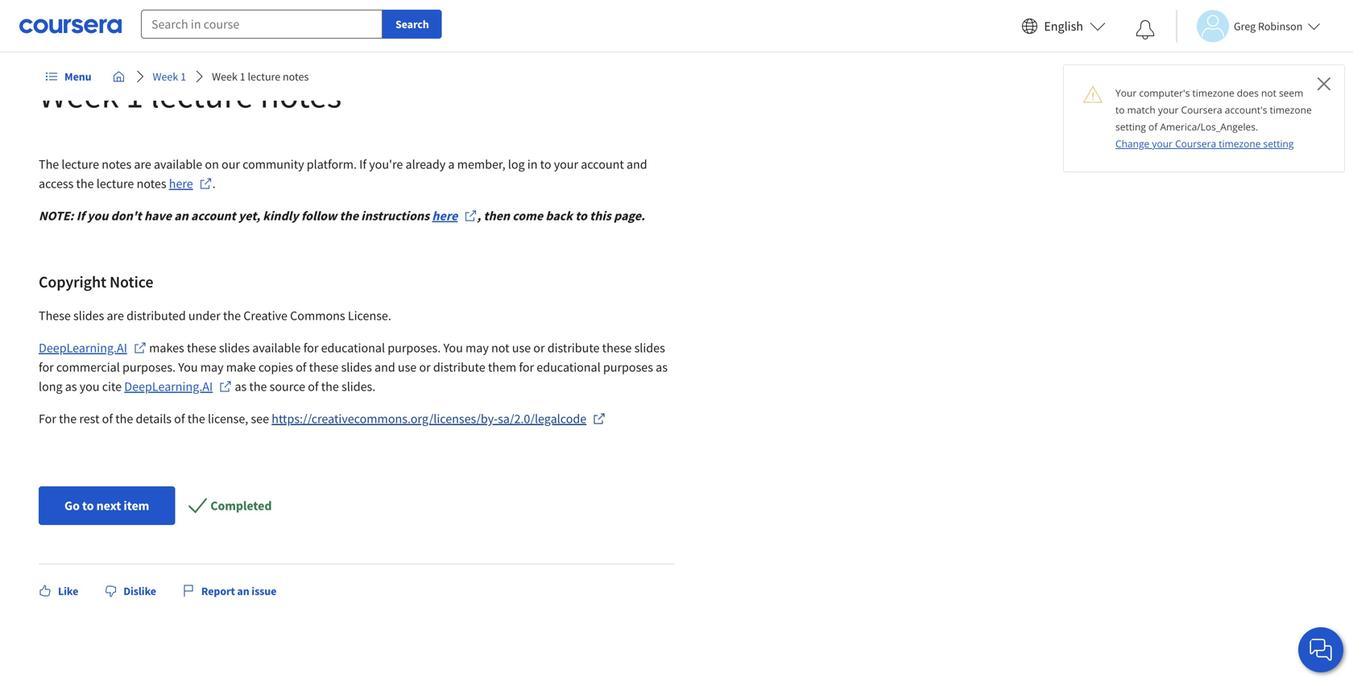 Task type: vqa. For each thing, say whether or not it's contained in the screenshot.
the leftmost account
yes



Task type: describe. For each thing, give the bounding box(es) containing it.
issue
[[252, 584, 276, 598]]

1 horizontal spatial week
[[153, 69, 178, 84]]

, then come back to this page.
[[477, 208, 645, 224]]

commercial
[[56, 359, 120, 375]]

1 horizontal spatial purposes.
[[388, 340, 441, 356]]

and inside 'makes these slides available for educational purposes. you may not use or distribute these slides for commercial purposes. you may make copies of these slides and use or distribute them for educational purposes as long as you cite'
[[375, 359, 395, 375]]

menu button
[[39, 62, 98, 91]]

your inside the lecture notes are available on our community platform. if you're already a member, log in to your account and access the lecture notes
[[554, 156, 578, 172]]

0 horizontal spatial distribute
[[433, 359, 485, 375]]

purposes
[[603, 359, 653, 375]]

community
[[243, 156, 304, 172]]

0 horizontal spatial these
[[187, 340, 216, 356]]

show notifications image
[[1136, 20, 1155, 39]]

note: if you don't have an account yet, kindly follow the instructions
[[39, 208, 432, 224]]

1 horizontal spatial or
[[533, 340, 545, 356]]

.
[[212, 176, 216, 192]]

of inside 'makes these slides available for educational purposes. you may not use or distribute these slides for commercial purposes. you may make copies of these slides and use or distribute them for educational purposes as long as you cite'
[[296, 359, 306, 375]]

1 horizontal spatial for
[[303, 340, 318, 356]]

access
[[39, 176, 74, 192]]

commons
[[290, 308, 345, 324]]

0 horizontal spatial week
[[39, 72, 119, 117]]

opens in a new tab image for deeplearning.ai
[[219, 380, 232, 393]]

the inside the lecture notes are available on our community platform. if you're already a member, log in to your account and access the lecture notes
[[76, 176, 94, 192]]

opens in a new tab image for here
[[200, 177, 212, 190]]

1 vertical spatial coursera
[[1175, 137, 1216, 150]]

license,
[[208, 411, 248, 427]]

https://creativecommons.org/licenses/by-
[[272, 411, 498, 427]]

menu
[[64, 69, 91, 84]]

0 vertical spatial you
[[87, 208, 108, 224]]

0 horizontal spatial use
[[398, 359, 417, 375]]

in
[[527, 156, 538, 172]]

1 horizontal spatial as
[[235, 379, 247, 395]]

chat with us image
[[1308, 637, 1334, 663]]

account inside the lecture notes are available on our community platform. if you're already a member, log in to your account and access the lecture notes
[[581, 156, 624, 172]]

0 horizontal spatial for
[[39, 359, 54, 375]]

week 1 lecture notes down search in course text box
[[212, 69, 309, 84]]

2 horizontal spatial 1
[[240, 69, 245, 84]]

0 horizontal spatial if
[[76, 208, 85, 224]]

lecture up on
[[150, 72, 253, 117]]

as the source of the slides.
[[232, 379, 376, 395]]

account's
[[1225, 103, 1267, 116]]

to inside the lecture notes are available on our community platform. if you're already a member, log in to your account and access the lecture notes
[[540, 156, 551, 172]]

kindly
[[263, 208, 299, 224]]

1 vertical spatial may
[[200, 359, 224, 375]]

copies
[[258, 359, 293, 375]]

here for .
[[169, 176, 193, 192]]

robinson
[[1258, 19, 1303, 33]]

these
[[39, 308, 71, 324]]

0 horizontal spatial setting
[[1115, 120, 1146, 133]]

of right source
[[308, 379, 319, 395]]

under
[[188, 308, 220, 324]]

available inside the lecture notes are available on our community platform. if you're already a member, log in to your account and access the lecture notes
[[154, 156, 202, 172]]

,
[[477, 208, 481, 224]]

0 horizontal spatial an
[[174, 208, 188, 224]]

2 horizontal spatial as
[[656, 359, 668, 375]]

0 vertical spatial you
[[443, 340, 463, 356]]

home image
[[112, 70, 125, 83]]

have
[[144, 208, 172, 224]]

the
[[39, 156, 59, 172]]

copyright
[[39, 272, 106, 292]]

coursera image
[[19, 13, 122, 39]]

english button
[[1015, 0, 1112, 52]]

page.
[[614, 208, 645, 224]]

instructions
[[361, 208, 429, 224]]

1 vertical spatial are
[[107, 308, 124, 324]]

lecture down search in course text box
[[248, 69, 280, 84]]

week 1 lecture notes up on
[[39, 72, 342, 117]]

to inside button
[[82, 498, 94, 514]]

1 horizontal spatial these
[[309, 359, 339, 375]]

notice
[[110, 272, 153, 292]]

member,
[[457, 156, 505, 172]]

next
[[96, 498, 121, 514]]

0 vertical spatial deeplearning.ai link
[[39, 338, 147, 358]]

cite
[[102, 379, 122, 395]]

slides.
[[341, 379, 376, 395]]

0 horizontal spatial account
[[191, 208, 236, 224]]

timezone mismatch warning modal dialog
[[1063, 64, 1345, 172]]

the down make
[[249, 379, 267, 395]]

seem
[[1279, 86, 1303, 99]]

for
[[39, 411, 56, 427]]

greg robinson
[[1234, 19, 1303, 33]]

2 horizontal spatial these
[[602, 340, 632, 356]]

make
[[226, 359, 256, 375]]

your
[[1115, 86, 1137, 99]]

source
[[270, 379, 305, 395]]

for the rest of the details of the license, see
[[39, 411, 272, 427]]

0 vertical spatial coursera
[[1181, 103, 1222, 116]]

1 horizontal spatial use
[[512, 340, 531, 356]]

log
[[508, 156, 525, 172]]

go to next item button
[[39, 486, 175, 525]]

you're
[[369, 156, 403, 172]]

slides up the 'purposes' at bottom left
[[634, 340, 665, 356]]

notes up don't
[[102, 156, 131, 172]]

✕
[[1317, 70, 1331, 96]]

makes
[[149, 340, 184, 356]]

week 1
[[153, 69, 186, 84]]

yet,
[[238, 208, 260, 224]]

rest
[[79, 411, 99, 427]]

then
[[483, 208, 510, 224]]

0 horizontal spatial 1
[[126, 72, 143, 117]]

your computer's timezone does not seem to match your coursera account's timezone setting of america/los_angeles. change your coursera timezone setting
[[1115, 86, 1312, 150]]

change
[[1115, 137, 1150, 150]]

https://creativecommons.org/licenses/by-sa/2.0/legalcode
[[272, 411, 586, 427]]

this
[[590, 208, 611, 224]]

2 vertical spatial timezone
[[1219, 137, 1261, 150]]

go
[[64, 498, 80, 514]]

does
[[1237, 86, 1259, 99]]

details
[[136, 411, 172, 427]]

search
[[395, 17, 429, 31]]

back
[[546, 208, 573, 224]]

platform.
[[307, 156, 357, 172]]

of right rest
[[102, 411, 113, 427]]

2 horizontal spatial week
[[212, 69, 238, 84]]

long
[[39, 379, 62, 395]]

you inside 'makes these slides available for educational purposes. you may not use or distribute these slides for commercial purposes. you may make copies of these slides and use or distribute them for educational purposes as long as you cite'
[[80, 379, 99, 395]]

the right under
[[223, 308, 241, 324]]

✕ button
[[1317, 70, 1331, 96]]

completed
[[210, 498, 272, 514]]

and inside the lecture notes are available on our community platform. if you're already a member, log in to your account and access the lecture notes
[[627, 156, 647, 172]]



Task type: locate. For each thing, give the bounding box(es) containing it.
0 vertical spatial purposes.
[[388, 340, 441, 356]]

an
[[174, 208, 188, 224], [237, 584, 249, 598]]

use
[[512, 340, 531, 356], [398, 359, 417, 375]]

opens in a new tab image for here
[[464, 209, 477, 222]]

1 vertical spatial account
[[191, 208, 236, 224]]

go to next item
[[64, 498, 149, 514]]

item
[[124, 498, 149, 514]]

not right the does
[[1261, 86, 1276, 99]]

distribute left them
[[433, 359, 485, 375]]

1 vertical spatial if
[[76, 208, 85, 224]]

america/los_angeles.
[[1160, 120, 1258, 133]]

here link left then
[[432, 206, 477, 226]]

greg robinson button
[[1176, 10, 1320, 42]]

1 horizontal spatial educational
[[537, 359, 601, 375]]

1 vertical spatial an
[[237, 584, 249, 598]]

of inside "your computer's timezone does not seem to match your coursera account's timezone setting of america/los_angeles. change your coursera timezone setting"
[[1148, 120, 1158, 133]]

0 vertical spatial opens in a new tab image
[[200, 177, 212, 190]]

here link for .
[[169, 174, 212, 193]]

to inside "your computer's timezone does not seem to match your coursera account's timezone setting of america/los_angeles. change your coursera timezone setting"
[[1115, 103, 1125, 116]]

opens in a new tab image
[[464, 209, 477, 222], [134, 341, 147, 354], [593, 412, 606, 425]]

deeplearning.ai link up for the rest of the details of the license, see at bottom left
[[124, 377, 232, 396]]

these up as the source of the slides.
[[309, 359, 339, 375]]

week 1 lecture notes link
[[205, 62, 315, 91]]

here link for , then come back to this page.
[[432, 206, 477, 226]]

0 vertical spatial educational
[[321, 340, 385, 356]]

note:
[[39, 208, 74, 224]]

of up as the source of the slides.
[[296, 359, 306, 375]]

purposes. down makes
[[122, 359, 176, 375]]

deeplearning.ai for bottommost deeplearning.ai link
[[124, 379, 213, 395]]

timezone down seem
[[1270, 103, 1312, 116]]

opens in a new tab image for https://creativecommons.org/licenses/by-sa/2.0/legalcode
[[593, 412, 606, 425]]

0 vertical spatial account
[[581, 156, 624, 172]]

deeplearning.ai link up commercial
[[39, 338, 147, 358]]

a
[[448, 156, 455, 172]]

2 vertical spatial opens in a new tab image
[[593, 412, 606, 425]]

may left make
[[200, 359, 224, 375]]

available inside 'makes these slides available for educational purposes. you may not use or distribute these slides for commercial purposes. you may make copies of these slides and use or distribute them for educational purposes as long as you cite'
[[252, 340, 301, 356]]

1 vertical spatial not
[[491, 340, 509, 356]]

distribute
[[547, 340, 600, 356], [433, 359, 485, 375]]

the left slides.
[[321, 379, 339, 395]]

not inside 'makes these slides available for educational purposes. you may not use or distribute these slides for commercial purposes. you may make copies of these slides and use or distribute them for educational purposes as long as you cite'
[[491, 340, 509, 356]]

1 horizontal spatial you
[[443, 340, 463, 356]]

1 vertical spatial deeplearning.ai
[[124, 379, 213, 395]]

https://creativecommons.org/licenses/by-sa/2.0/legalcode link
[[272, 409, 606, 428]]

see
[[251, 411, 269, 427]]

timezone up america/los_angeles.
[[1192, 86, 1234, 99]]

week right home image
[[153, 69, 178, 84]]

an left 'issue'
[[237, 584, 249, 598]]

Search in course text field
[[141, 10, 383, 39]]

like
[[58, 584, 78, 598]]

1 horizontal spatial not
[[1261, 86, 1276, 99]]

an inside dropdown button
[[237, 584, 249, 598]]

distributed
[[127, 308, 186, 324]]

1 horizontal spatial here
[[432, 208, 458, 224]]

week 1 link
[[146, 62, 193, 91]]

opens in a new tab image inside deeplearning.ai link
[[219, 380, 232, 393]]

1 vertical spatial purposes.
[[122, 359, 176, 375]]

you down commercial
[[80, 379, 99, 395]]

0 vertical spatial may
[[465, 340, 489, 356]]

or up https://creativecommons.org/licenses/by-sa/2.0/legalcode
[[419, 359, 431, 375]]

reading completed element
[[210, 496, 272, 515]]

and up the page.
[[627, 156, 647, 172]]

setting up change
[[1115, 120, 1146, 133]]

slides up make
[[219, 340, 250, 356]]

0 vertical spatial setting
[[1115, 120, 1146, 133]]

account
[[581, 156, 624, 172], [191, 208, 236, 224]]

these slides are distributed under the creative commons license.
[[39, 308, 391, 324]]

1 vertical spatial available
[[252, 340, 301, 356]]

0 horizontal spatial here
[[169, 176, 193, 192]]

of right details at the bottom of page
[[174, 411, 185, 427]]

0 vertical spatial available
[[154, 156, 202, 172]]

deeplearning.ai up for the rest of the details of the license, see at bottom left
[[124, 379, 213, 395]]

the left license, in the bottom left of the page
[[187, 411, 205, 427]]

deeplearning.ai up commercial
[[39, 340, 127, 356]]

1 vertical spatial opens in a new tab image
[[134, 341, 147, 354]]

the right access
[[76, 176, 94, 192]]

1 horizontal spatial setting
[[1263, 137, 1294, 150]]

if inside the lecture notes are available on our community platform. if you're already a member, log in to your account and access the lecture notes
[[359, 156, 366, 172]]

available left on
[[154, 156, 202, 172]]

opens in a new tab image inside https://creativecommons.org/licenses/by-sa/2.0/legalcode "link"
[[593, 412, 606, 425]]

1 vertical spatial setting
[[1263, 137, 1294, 150]]

an right have
[[174, 208, 188, 224]]

to right the in
[[540, 156, 551, 172]]

english
[[1044, 18, 1083, 34]]

as
[[656, 359, 668, 375], [65, 379, 77, 395], [235, 379, 247, 395]]

coursera down america/los_angeles.
[[1175, 137, 1216, 150]]

to left this
[[575, 208, 587, 224]]

opens in a new tab image for deeplearning.ai
[[134, 341, 147, 354]]

you up https://creativecommons.org/licenses/by-sa/2.0/legalcode "link"
[[443, 340, 463, 356]]

dislike
[[123, 584, 156, 598]]

1 vertical spatial educational
[[537, 359, 601, 375]]

for up long
[[39, 359, 54, 375]]

for
[[303, 340, 318, 356], [39, 359, 54, 375], [519, 359, 534, 375]]

0 vertical spatial deeplearning.ai
[[39, 340, 127, 356]]

match
[[1127, 103, 1156, 116]]

of
[[1148, 120, 1158, 133], [296, 359, 306, 375], [308, 379, 319, 395], [102, 411, 113, 427], [174, 411, 185, 427]]

0 vertical spatial if
[[359, 156, 366, 172]]

are inside the lecture notes are available on our community platform. if you're already a member, log in to your account and access the lecture notes
[[134, 156, 151, 172]]

greg
[[1234, 19, 1256, 33]]

our
[[221, 156, 240, 172]]

1 horizontal spatial here link
[[432, 206, 477, 226]]

are down the notice at the left top of page
[[107, 308, 124, 324]]

0 vertical spatial here
[[169, 176, 193, 192]]

0 vertical spatial timezone
[[1192, 86, 1234, 99]]

these
[[187, 340, 216, 356], [602, 340, 632, 356], [309, 359, 339, 375]]

dislike button
[[98, 577, 163, 606]]

notes up have
[[137, 176, 166, 192]]

already
[[406, 156, 446, 172]]

slides right these
[[73, 308, 104, 324]]

0 vertical spatial an
[[174, 208, 188, 224]]

or
[[533, 340, 545, 356], [419, 359, 431, 375]]

the right "follow"
[[340, 208, 358, 224]]

purposes.
[[388, 340, 441, 356], [122, 359, 176, 375]]

you left don't
[[87, 208, 108, 224]]

use up https://creativecommons.org/licenses/by-sa/2.0/legalcode
[[398, 359, 417, 375]]

like button
[[32, 577, 85, 606]]

0 horizontal spatial are
[[107, 308, 124, 324]]

to down your at the right of page
[[1115, 103, 1125, 116]]

setting
[[1115, 120, 1146, 133], [1263, 137, 1294, 150]]

1 horizontal spatial opens in a new tab image
[[219, 380, 232, 393]]

copyright notice
[[39, 272, 153, 292]]

0 horizontal spatial educational
[[321, 340, 385, 356]]

purposes. down license.
[[388, 340, 441, 356]]

1 vertical spatial timezone
[[1270, 103, 1312, 116]]

your right the in
[[554, 156, 578, 172]]

or up 'sa/2.0/legalcode'
[[533, 340, 545, 356]]

search button
[[383, 10, 442, 39]]

distribute up 'sa/2.0/legalcode'
[[547, 340, 600, 356]]

the left details at the bottom of page
[[115, 411, 133, 427]]

timezone down account's
[[1219, 137, 1261, 150]]

the
[[76, 176, 94, 192], [340, 208, 358, 224], [223, 308, 241, 324], [249, 379, 267, 395], [321, 379, 339, 395], [59, 411, 77, 427], [115, 411, 133, 427], [187, 411, 205, 427]]

these down under
[[187, 340, 216, 356]]

as right long
[[65, 379, 77, 395]]

your down computer's
[[1158, 103, 1179, 116]]

0 horizontal spatial purposes.
[[122, 359, 176, 375]]

notes
[[283, 69, 309, 84], [260, 72, 342, 117], [102, 156, 131, 172], [137, 176, 166, 192]]

warning image
[[1083, 85, 1103, 104]]

report an issue
[[201, 584, 276, 598]]

opens in a new tab image down on
[[200, 177, 212, 190]]

here link down on
[[169, 174, 212, 193]]

the right 'for'
[[59, 411, 77, 427]]

to right go
[[82, 498, 94, 514]]

them
[[488, 359, 516, 375]]

0 horizontal spatial not
[[491, 340, 509, 356]]

0 horizontal spatial may
[[200, 359, 224, 375]]

you down makes
[[178, 359, 198, 375]]

0 horizontal spatial here link
[[169, 174, 212, 193]]

slides up slides.
[[341, 359, 372, 375]]

1 vertical spatial your
[[1152, 137, 1173, 150]]

1 horizontal spatial distribute
[[547, 340, 600, 356]]

report
[[201, 584, 235, 598]]

setting down account's
[[1263, 137, 1294, 150]]

week down coursera "image"
[[39, 72, 119, 117]]

as down make
[[235, 379, 247, 395]]

1 vertical spatial and
[[375, 359, 395, 375]]

report an issue button
[[175, 577, 283, 606]]

1 horizontal spatial if
[[359, 156, 366, 172]]

are
[[134, 156, 151, 172], [107, 308, 124, 324]]

the lecture notes are available on our community platform. if you're already a member, log in to your account and access the lecture notes
[[39, 156, 650, 192]]

your
[[1158, 103, 1179, 116], [1152, 137, 1173, 150], [554, 156, 578, 172]]

use up them
[[512, 340, 531, 356]]

and up slides.
[[375, 359, 395, 375]]

deeplearning.ai
[[39, 340, 127, 356], [124, 379, 213, 395]]

0 vertical spatial opens in a new tab image
[[464, 209, 477, 222]]

educational down license.
[[321, 340, 385, 356]]

2 vertical spatial your
[[554, 156, 578, 172]]

follow
[[301, 208, 337, 224]]

educational up 'sa/2.0/legalcode'
[[537, 359, 601, 375]]

1 vertical spatial here link
[[432, 206, 477, 226]]

0 horizontal spatial and
[[375, 359, 395, 375]]

don't
[[111, 208, 142, 224]]

1 horizontal spatial and
[[627, 156, 647, 172]]

1 vertical spatial deeplearning.ai link
[[124, 377, 232, 396]]

sa/2.0/legalcode
[[498, 411, 586, 427]]

here left .
[[169, 176, 193, 192]]

0 horizontal spatial available
[[154, 156, 202, 172]]

not inside "your computer's timezone does not seem to match your coursera account's timezone setting of america/los_angeles. change your coursera timezone setting"
[[1261, 86, 1276, 99]]

1 horizontal spatial an
[[237, 584, 249, 598]]

0 vertical spatial are
[[134, 156, 151, 172]]

slides
[[73, 308, 104, 324], [219, 340, 250, 356], [634, 340, 665, 356], [341, 359, 372, 375]]

to
[[1115, 103, 1125, 116], [540, 156, 551, 172], [575, 208, 587, 224], [82, 498, 94, 514]]

are up have
[[134, 156, 151, 172]]

1 horizontal spatial account
[[581, 156, 624, 172]]

deeplearning.ai for the top deeplearning.ai link
[[39, 340, 127, 356]]

2 horizontal spatial for
[[519, 359, 534, 375]]

0 vertical spatial here link
[[169, 174, 212, 193]]

computer's
[[1139, 86, 1190, 99]]

opens in a new tab image down make
[[219, 380, 232, 393]]

0 vertical spatial your
[[1158, 103, 1179, 116]]

opens in a new tab image inside deeplearning.ai link
[[134, 341, 147, 354]]

0 horizontal spatial as
[[65, 379, 77, 395]]

change your coursera timezone setting link
[[1115, 137, 1294, 150]]

0 vertical spatial and
[[627, 156, 647, 172]]

as right the 'purposes' at bottom left
[[656, 359, 668, 375]]

1 horizontal spatial available
[[252, 340, 301, 356]]

1 vertical spatial opens in a new tab image
[[219, 380, 232, 393]]

on
[[205, 156, 219, 172]]

1 vertical spatial use
[[398, 359, 417, 375]]

0 vertical spatial distribute
[[547, 340, 600, 356]]

0 horizontal spatial you
[[178, 359, 198, 375]]

0 vertical spatial use
[[512, 340, 531, 356]]

1 horizontal spatial 1
[[180, 69, 186, 84]]

if
[[359, 156, 366, 172], [76, 208, 85, 224]]

account up this
[[581, 156, 624, 172]]

notes up community
[[260, 72, 342, 117]]

notes down search in course text box
[[283, 69, 309, 84]]

of down match
[[1148, 120, 1158, 133]]

0 horizontal spatial opens in a new tab image
[[200, 177, 212, 190]]

0 horizontal spatial opens in a new tab image
[[134, 341, 147, 354]]

1 vertical spatial distribute
[[433, 359, 485, 375]]

0 horizontal spatial or
[[419, 359, 431, 375]]

for down commons
[[303, 340, 318, 356]]

1 horizontal spatial are
[[134, 156, 151, 172]]

1 horizontal spatial may
[[465, 340, 489, 356]]

coursera up america/los_angeles.
[[1181, 103, 1222, 116]]

opens in a new tab image
[[200, 177, 212, 190], [219, 380, 232, 393]]

1 vertical spatial you
[[178, 359, 198, 375]]

1 vertical spatial here
[[432, 208, 458, 224]]

lecture up don't
[[96, 176, 134, 192]]

1 horizontal spatial opens in a new tab image
[[464, 209, 477, 222]]

your right change
[[1152, 137, 1173, 150]]

you
[[87, 208, 108, 224], [80, 379, 99, 395]]

license.
[[348, 308, 391, 324]]

week right 'week 1'
[[212, 69, 238, 84]]

1 vertical spatial you
[[80, 379, 99, 395]]

lecture up access
[[62, 156, 99, 172]]

1
[[180, 69, 186, 84], [240, 69, 245, 84], [126, 72, 143, 117]]

week 1 lecture notes
[[212, 69, 309, 84], [39, 72, 342, 117]]

available up copies
[[252, 340, 301, 356]]

creative
[[243, 308, 288, 324]]

if right note:
[[76, 208, 85, 224]]

here left ,
[[432, 208, 458, 224]]

for right them
[[519, 359, 534, 375]]

opens in a new tab image right 'sa/2.0/legalcode'
[[593, 412, 606, 425]]

makes these slides available for educational purposes. you may not use or distribute these slides for commercial purposes. you may make copies of these slides and use or distribute them for educational purposes as long as you cite
[[39, 340, 670, 395]]

these up the 'purposes' at bottom left
[[602, 340, 632, 356]]

not
[[1261, 86, 1276, 99], [491, 340, 509, 356]]

educational
[[321, 340, 385, 356], [537, 359, 601, 375]]

may up them
[[465, 340, 489, 356]]

opens in a new tab image left makes
[[134, 341, 147, 354]]

not up them
[[491, 340, 509, 356]]

account down .
[[191, 208, 236, 224]]

here for , then come back to this page.
[[432, 208, 458, 224]]

may
[[465, 340, 489, 356], [200, 359, 224, 375]]

if left you're
[[359, 156, 366, 172]]

here link
[[169, 174, 212, 193], [432, 206, 477, 226]]

opens in a new tab image left then
[[464, 209, 477, 222]]

come
[[512, 208, 543, 224]]



